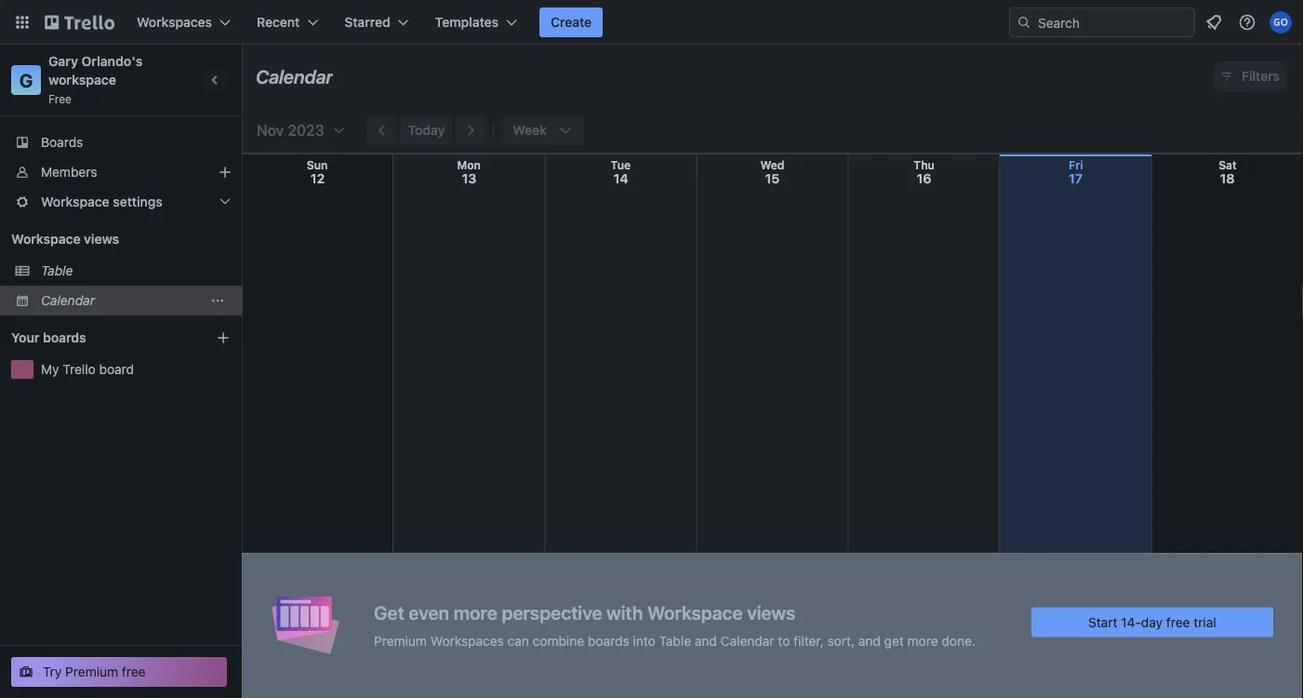 Task type: vqa. For each thing, say whether or not it's contained in the screenshot.
requests.
no



Task type: locate. For each thing, give the bounding box(es) containing it.
free right day
[[1167, 614, 1191, 630]]

1 and from the left
[[695, 633, 717, 648]]

board
[[99, 362, 134, 377]]

views up to
[[747, 602, 796, 624]]

0 vertical spatial boards
[[43, 330, 86, 345]]

boards inside get even more perspective with workspace views premium workspaces can combine boards into table and calendar to filter, sort, and get more done.
[[588, 633, 630, 648]]

0 horizontal spatial views
[[84, 231, 119, 247]]

Calendar text field
[[256, 59, 333, 94]]

trial
[[1194, 614, 1217, 630]]

workspace views
[[11, 231, 119, 247]]

workspace actions menu image
[[210, 293, 225, 308]]

workspace up into
[[648, 602, 743, 624]]

combine
[[533, 633, 585, 648]]

workspace for workspace settings
[[41, 194, 110, 209]]

workspace down "members"
[[41, 194, 110, 209]]

workspaces down even
[[431, 633, 504, 648]]

workspace
[[41, 194, 110, 209], [11, 231, 81, 247], [648, 602, 743, 624]]

orlando's
[[82, 54, 143, 69]]

views inside get even more perspective with workspace views premium workspaces can combine boards into table and calendar to filter, sort, and get more done.
[[747, 602, 796, 624]]

15
[[766, 171, 780, 186]]

even
[[409, 602, 450, 624]]

premium inside get even more perspective with workspace views premium workspaces can combine boards into table and calendar to filter, sort, and get more done.
[[374, 633, 427, 648]]

0 vertical spatial calendar
[[256, 65, 333, 87]]

filters
[[1243, 68, 1281, 84]]

premium down get
[[374, 633, 427, 648]]

0 vertical spatial premium
[[374, 633, 427, 648]]

free inside button
[[122, 664, 146, 679]]

workspaces inside workspaces popup button
[[137, 14, 212, 30]]

boards
[[43, 330, 86, 345], [588, 633, 630, 648]]

1 vertical spatial calendar
[[41, 293, 95, 308]]

1 vertical spatial workspace
[[11, 231, 81, 247]]

boards down with
[[588, 633, 630, 648]]

create
[[551, 14, 592, 30]]

g link
[[11, 65, 41, 95]]

free
[[48, 92, 72, 105]]

more right even
[[454, 602, 498, 624]]

workspace inside dropdown button
[[41, 194, 110, 209]]

2 vertical spatial workspace
[[648, 602, 743, 624]]

my trello board
[[41, 362, 134, 377]]

2023
[[288, 121, 324, 139]]

table inside get even more perspective with workspace views premium workspaces can combine boards into table and calendar to filter, sort, and get more done.
[[659, 633, 692, 648]]

wed
[[761, 159, 785, 172]]

0 horizontal spatial table
[[41, 263, 73, 278]]

1 horizontal spatial calendar
[[256, 65, 333, 87]]

calendar down recent popup button
[[256, 65, 333, 87]]

workspace settings
[[41, 194, 163, 209]]

0 vertical spatial workspace
[[41, 194, 110, 209]]

perspective
[[502, 602, 603, 624]]

more right get
[[908, 633, 939, 648]]

recent button
[[246, 7, 330, 37]]

with
[[607, 602, 643, 624]]

0 horizontal spatial free
[[122, 664, 146, 679]]

calendar left to
[[721, 633, 775, 648]]

0 vertical spatial views
[[84, 231, 119, 247]]

more
[[454, 602, 498, 624], [908, 633, 939, 648]]

gary
[[48, 54, 78, 69]]

get even more perspective with workspace views premium workspaces can combine boards into table and calendar to filter, sort, and get more done.
[[374, 602, 976, 648]]

table right into
[[659, 633, 692, 648]]

gary orlando's workspace link
[[48, 54, 146, 87]]

views
[[84, 231, 119, 247], [747, 602, 796, 624]]

workspace down workspace settings at the top left of the page
[[11, 231, 81, 247]]

free right try
[[122, 664, 146, 679]]

table down the workspace views
[[41, 263, 73, 278]]

search image
[[1017, 15, 1032, 30]]

done.
[[942, 633, 976, 648]]

0 horizontal spatial more
[[454, 602, 498, 624]]

fri
[[1070, 159, 1084, 172]]

thu
[[914, 159, 935, 172]]

1 horizontal spatial more
[[908, 633, 939, 648]]

workspaces up workspace navigation collapse icon on the left top of the page
[[137, 14, 212, 30]]

filter,
[[794, 633, 824, 648]]

1 horizontal spatial table
[[659, 633, 692, 648]]

free
[[1167, 614, 1191, 630], [122, 664, 146, 679]]

views down workspace settings at the top left of the page
[[84, 231, 119, 247]]

1 vertical spatial more
[[908, 633, 939, 648]]

and left get
[[859, 633, 881, 648]]

1 vertical spatial views
[[747, 602, 796, 624]]

0 horizontal spatial and
[[695, 633, 717, 648]]

0 horizontal spatial premium
[[65, 664, 118, 679]]

workspace inside get even more perspective with workspace views premium workspaces can combine boards into table and calendar to filter, sort, and get more done.
[[648, 602, 743, 624]]

g
[[19, 69, 33, 91]]

0 horizontal spatial workspaces
[[137, 14, 212, 30]]

and
[[695, 633, 717, 648], [859, 633, 881, 648]]

premium
[[374, 633, 427, 648], [65, 664, 118, 679]]

Search field
[[1032, 8, 1195, 36]]

my
[[41, 362, 59, 377]]

switch to… image
[[13, 13, 32, 32]]

0 horizontal spatial boards
[[43, 330, 86, 345]]

14
[[614, 171, 629, 186]]

my trello board link
[[41, 360, 231, 379]]

1 horizontal spatial workspaces
[[431, 633, 504, 648]]

calendar
[[256, 65, 333, 87], [41, 293, 95, 308], [721, 633, 775, 648]]

filters button
[[1215, 61, 1286, 91]]

1 vertical spatial free
[[122, 664, 146, 679]]

premium right try
[[65, 664, 118, 679]]

2 horizontal spatial calendar
[[721, 633, 775, 648]]

boards up 'my'
[[43, 330, 86, 345]]

gary orlando (garyorlando) image
[[1270, 11, 1293, 34]]

table
[[41, 263, 73, 278], [659, 633, 692, 648]]

1 vertical spatial boards
[[588, 633, 630, 648]]

1 horizontal spatial views
[[747, 602, 796, 624]]

1 vertical spatial table
[[659, 633, 692, 648]]

settings
[[113, 194, 163, 209]]

12
[[311, 171, 325, 186]]

13
[[462, 171, 477, 186]]

mon
[[457, 159, 481, 172]]

1 vertical spatial workspaces
[[431, 633, 504, 648]]

sun
[[307, 159, 328, 172]]

workspaces
[[137, 14, 212, 30], [431, 633, 504, 648]]

open information menu image
[[1239, 13, 1257, 32]]

1 horizontal spatial premium
[[374, 633, 427, 648]]

week
[[513, 122, 547, 138]]

1 vertical spatial premium
[[65, 664, 118, 679]]

0 vertical spatial workspaces
[[137, 14, 212, 30]]

get
[[374, 602, 405, 624]]

1 horizontal spatial and
[[859, 633, 881, 648]]

and right into
[[695, 633, 717, 648]]

1 horizontal spatial free
[[1167, 614, 1191, 630]]

calendar up your boards
[[41, 293, 95, 308]]

2 vertical spatial calendar
[[721, 633, 775, 648]]

1 horizontal spatial boards
[[588, 633, 630, 648]]



Task type: describe. For each thing, give the bounding box(es) containing it.
into
[[633, 633, 656, 648]]

nov
[[257, 121, 284, 139]]

members link
[[0, 157, 242, 187]]

0 vertical spatial free
[[1167, 614, 1191, 630]]

16
[[917, 171, 932, 186]]

your boards
[[11, 330, 86, 345]]

workspace navigation collapse icon image
[[203, 67, 229, 93]]

nov 2023
[[257, 121, 324, 139]]

0 notifications image
[[1203, 11, 1226, 34]]

starred
[[345, 14, 391, 30]]

try premium free button
[[11, 657, 227, 687]]

2 and from the left
[[859, 633, 881, 648]]

sort,
[[828, 633, 855, 648]]

nov 2023 button
[[249, 115, 347, 145]]

week button
[[502, 115, 584, 145]]

boards link
[[0, 128, 242, 157]]

0 horizontal spatial calendar
[[41, 293, 95, 308]]

workspace settings button
[[0, 187, 242, 217]]

tue
[[611, 159, 631, 172]]

recent
[[257, 14, 300, 30]]

templates
[[435, 14, 499, 30]]

start 14-day free trial
[[1089, 614, 1217, 630]]

primary element
[[0, 0, 1304, 45]]

0 vertical spatial more
[[454, 602, 498, 624]]

calendar inside get even more perspective with workspace views premium workspaces can combine boards into table and calendar to filter, sort, and get more done.
[[721, 633, 775, 648]]

back to home image
[[45, 7, 114, 37]]

start 14-day free trial link
[[1032, 607, 1274, 637]]

try premium free
[[43, 664, 146, 679]]

workspace
[[48, 72, 116, 87]]

starred button
[[333, 7, 420, 37]]

workspace for workspace views
[[11, 231, 81, 247]]

to
[[778, 633, 790, 648]]

gary orlando's workspace free
[[48, 54, 146, 105]]

get
[[885, 633, 905, 648]]

0 vertical spatial table
[[41, 263, 73, 278]]

create button
[[540, 7, 603, 37]]

sat
[[1219, 159, 1238, 172]]

your boards with 1 items element
[[11, 327, 188, 349]]

17
[[1069, 171, 1083, 186]]

try
[[43, 664, 62, 679]]

boards
[[41, 134, 83, 150]]

can
[[508, 633, 529, 648]]

today button
[[401, 115, 453, 145]]

workspaces inside get even more perspective with workspace views premium workspaces can combine boards into table and calendar to filter, sort, and get more done.
[[431, 633, 504, 648]]

today
[[408, 122, 445, 138]]

table link
[[41, 262, 231, 280]]

start
[[1089, 614, 1118, 630]]

premium inside button
[[65, 664, 118, 679]]

workspaces button
[[126, 7, 242, 37]]

14-
[[1122, 614, 1142, 630]]

day
[[1142, 614, 1164, 630]]

templates button
[[424, 7, 529, 37]]

add board image
[[216, 330, 231, 345]]

trello
[[63, 362, 96, 377]]

members
[[41, 164, 97, 180]]

your
[[11, 330, 40, 345]]

18
[[1221, 171, 1236, 186]]

calendar link
[[41, 291, 201, 310]]



